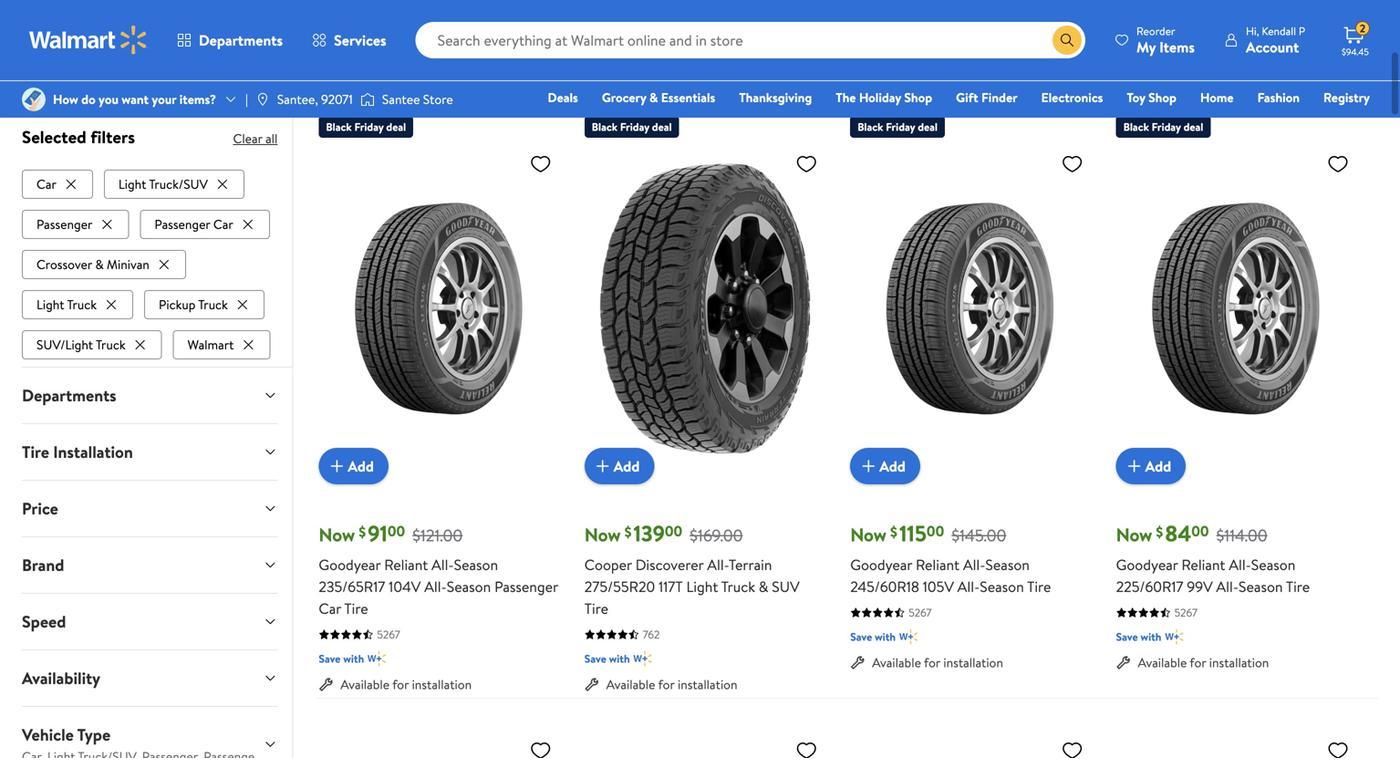 Task type: describe. For each thing, give the bounding box(es) containing it.
available for 84
[[1138, 654, 1187, 671]]

installation for 91
[[412, 676, 472, 693]]

5267 for 91
[[377, 627, 400, 642]]

online
[[456, 92, 495, 112]]

00 for 91
[[388, 521, 405, 541]]

save with for 84
[[1116, 629, 1162, 645]]

add for 91
[[348, 456, 374, 476]]

minivan
[[107, 255, 149, 273]]

walmart image
[[29, 26, 148, 55]]

brand
[[22, 553, 64, 576]]

walmart
[[188, 335, 234, 353]]

car list item
[[22, 166, 97, 199]]

car down the light truck/suv list item
[[213, 215, 233, 233]]

add button for 91
[[319, 448, 389, 484]]

black friday deal for 91
[[326, 119, 406, 135]]

for for 84
[[1190, 654, 1206, 671]]

friday for 139
[[620, 119, 649, 135]]

list containing car
[[22, 166, 278, 359]]

tire inside now $ 91 00 $121.00 goodyear reliant all-season 235/65r17 104v all-season passenger car tire
[[344, 598, 368, 619]]

245/60r18
[[850, 577, 919, 597]]

pickup truck button
[[144, 290, 264, 319]]

goodyear for 84
[[1116, 555, 1178, 575]]

p
[[1299, 23, 1305, 39]]

black for 115
[[858, 119, 883, 135]]

275/55r20
[[585, 577, 655, 597]]

hi, kendall p account
[[1246, 23, 1305, 57]]

goodyear for 115
[[850, 555, 912, 575]]

car button
[[22, 169, 93, 199]]

fashion
[[1257, 88, 1300, 106]]

pickup truck
[[159, 295, 228, 313]]

00 for 115
[[927, 521, 944, 541]]

one
[[1230, 114, 1258, 132]]

tire installation
[[22, 440, 133, 463]]

purchased
[[388, 92, 453, 112]]

with for 84
[[1141, 629, 1162, 645]]

in
[[389, 53, 404, 79]]

1 tires from the left
[[347, 53, 385, 79]]

filters
[[91, 125, 135, 149]]

now $ 139 00 $169.00 cooper discoverer all-terrain 275/55r20 117t light truck & suv tire
[[585, 518, 800, 619]]

with for 115
[[875, 629, 896, 645]]

deal for 139
[[652, 119, 672, 135]]

Search search field
[[416, 22, 1086, 58]]

gift
[[956, 88, 978, 106]]

passenger button
[[22, 209, 129, 239]]

99v
[[1187, 577, 1213, 597]]

availability
[[22, 666, 100, 689]]

clear
[[233, 129, 262, 147]]

hi,
[[1246, 23, 1259, 39]]

crossover & minivan list item
[[22, 246, 190, 279]]

cooper discoverer all-terrain 275/55r20 117t light truck & suv tire image
[[585, 145, 825, 470]]

$94.45
[[1342, 46, 1369, 58]]

add to cart image for 84
[[1123, 455, 1145, 477]]

235/65r17
[[319, 577, 385, 597]]

search icon image
[[1060, 33, 1075, 47]]

speed
[[22, 610, 66, 633]]

now $ 91 00 $121.00 goodyear reliant all-season 235/65r17 104v all-season passenger car tire
[[319, 518, 558, 619]]

passenger inside now $ 91 00 $121.00 goodyear reliant all-season 235/65r17 104v all-season passenger car tire
[[494, 577, 558, 597]]

availability tab
[[7, 650, 292, 706]]

truck inside the now $ 139 00 $169.00 cooper discoverer all-terrain 275/55r20 117t light truck & suv tire
[[721, 577, 755, 597]]

crossover
[[36, 255, 92, 273]]

 image for santee, 92071
[[255, 92, 270, 107]]

passenger list item
[[22, 206, 133, 239]]

one debit link
[[1222, 113, 1300, 133]]

suv/light truck list item
[[22, 326, 166, 359]]

add to favorites list, primewell ps890 touring all season 225/55r18 98v passenger tire fits: 2019 subaru crosstrek hybrid, 2018 subaru crosstrek base image
[[796, 739, 817, 758]]

walmart plus image for 139
[[634, 650, 652, 668]]

passenger car
[[155, 215, 233, 233]]

thanksgiving link
[[731, 88, 820, 107]]

black friday deal for 84
[[1123, 119, 1203, 135]]

the holiday shop link
[[828, 88, 941, 107]]

services
[[334, 30, 386, 50]]

clear all
[[233, 129, 278, 147]]

brand tab
[[7, 537, 292, 593]]

deals link
[[539, 88, 586, 107]]

goodyear reliant all-season 225/60r17 99v all-season tire image
[[1116, 145, 1356, 470]]

now for 84
[[1116, 522, 1152, 547]]

add button for 139
[[585, 448, 654, 484]]

tire installation button
[[7, 424, 292, 479]]

available for 115
[[872, 654, 921, 671]]

availability button
[[7, 650, 292, 706]]

walmart list item
[[173, 326, 274, 359]]

all- down $114.00
[[1229, 555, 1251, 575]]

price tab
[[7, 480, 292, 536]]

$ for 84
[[1156, 522, 1163, 542]]

117t
[[659, 577, 683, 597]]

save with for 115
[[850, 629, 896, 645]]

essentials
[[661, 88, 715, 106]]

truck/suv
[[149, 175, 208, 193]]

price when purchased online
[[315, 92, 495, 112]]

black for 84
[[1123, 119, 1149, 135]]

home link
[[1192, 88, 1242, 107]]

available for 91
[[341, 676, 390, 693]]

how do you want your items?
[[53, 90, 216, 108]]

add to favorites list, goodyear reliant all-season 225/60r17 99v all-season tire image
[[1327, 152, 1349, 175]]

brand button
[[7, 537, 292, 593]]

santee
[[382, 90, 420, 108]]

762
[[643, 627, 660, 642]]

departments tab
[[7, 367, 292, 423]]

all
[[266, 129, 278, 147]]

vehicle
[[22, 723, 74, 746]]

grocery
[[602, 88, 646, 106]]

225/60r17
[[1116, 577, 1184, 597]]

add for 84
[[1145, 456, 1171, 476]]

crossover & minivan button
[[22, 250, 186, 279]]

clear all button
[[233, 124, 278, 153]]

tire inside dropdown button
[[22, 440, 49, 463]]

gift finder
[[956, 88, 1018, 106]]

toy shop link
[[1119, 88, 1185, 107]]

save for 84
[[1116, 629, 1138, 645]]

92071
[[321, 90, 353, 108]]

friday for 84
[[1152, 119, 1181, 135]]

suv
[[772, 577, 800, 597]]

registry link
[[1315, 88, 1378, 107]]

all- right 104v at the bottom left
[[424, 577, 447, 597]]

1 shop from the left
[[904, 88, 932, 106]]

all- down $121.00
[[432, 555, 454, 575]]

speed button
[[7, 594, 292, 649]]

00 for 139
[[665, 521, 682, 541]]

91
[[368, 518, 388, 549]]

installation for 139
[[678, 676, 738, 693]]

$169.00
[[690, 524, 743, 547]]

gift finder link
[[948, 88, 1026, 107]]

truck for light truck
[[67, 295, 97, 313]]

$121.00
[[412, 524, 463, 547]]

my
[[1137, 37, 1156, 57]]

 image for santee store
[[360, 90, 375, 109]]

holiday
[[859, 88, 901, 106]]

do
[[81, 90, 95, 108]]

walmart plus image
[[1165, 628, 1183, 646]]

friday for 91
[[354, 119, 384, 135]]

car tires in automotive tires (1000+)
[[315, 53, 597, 79]]

car inside now $ 91 00 $121.00 goodyear reliant all-season 235/65r17 104v all-season passenger car tire
[[319, 598, 341, 619]]

save for 139
[[585, 651, 606, 666]]

reliant for 91
[[384, 555, 428, 575]]

84
[[1165, 518, 1192, 549]]

departments inside departments dropdown button
[[22, 384, 116, 407]]

your
[[152, 90, 176, 108]]

now for 139
[[585, 522, 621, 547]]

tire inside now $ 84 00 $114.00 goodyear reliant all-season 225/60r17 99v all-season tire
[[1286, 577, 1310, 597]]

add to cart image for 91
[[326, 455, 348, 477]]

available for installation for 84
[[1138, 654, 1269, 671]]

2 tires from the left
[[506, 53, 544, 79]]

suv/light truck button
[[22, 330, 162, 359]]

with for 91
[[343, 651, 364, 666]]

& inside the now $ 139 00 $169.00 cooper discoverer all-terrain 275/55r20 117t light truck & suv tire
[[759, 577, 768, 597]]

black for 91
[[326, 119, 352, 135]]

add to favorites list, cooper discoverer all-terrain 275/55r20 117t light truck & suv tire image
[[796, 152, 817, 175]]

toy
[[1127, 88, 1145, 106]]

suv/light
[[36, 335, 93, 353]]

light inside the now $ 139 00 $169.00 cooper discoverer all-terrain 275/55r20 117t light truck & suv tire
[[686, 577, 718, 597]]

104v
[[389, 577, 421, 597]]



Task type: locate. For each thing, give the bounding box(es) containing it.
black down "92071"
[[326, 119, 352, 135]]

walmart plus image down 762
[[634, 650, 652, 668]]

passenger inside passenger button
[[36, 215, 93, 233]]

reliant inside now $ 84 00 $114.00 goodyear reliant all-season 225/60r17 99v all-season tire
[[1182, 555, 1225, 575]]

1 horizontal spatial light
[[118, 175, 146, 193]]

0 horizontal spatial &
[[95, 255, 104, 273]]

& for grocery
[[649, 88, 658, 106]]

$ inside now $ 115 00 $145.00 goodyear reliant all-season 245/60r18 105v all-season tire
[[890, 522, 898, 542]]

when
[[351, 92, 385, 112]]

petlas elegant pt311 165/65-14 79 t tire image
[[850, 732, 1091, 758]]

&
[[649, 88, 658, 106], [95, 255, 104, 273], [759, 577, 768, 597]]

light truck/suv button
[[104, 169, 244, 199]]

price inside dropdown button
[[22, 497, 58, 520]]

$ left 84
[[1156, 522, 1163, 542]]

light down crossover
[[36, 295, 64, 313]]

 image for how do you want your items?
[[22, 88, 46, 111]]

santee store
[[382, 90, 453, 108]]

grocery & essentials
[[602, 88, 715, 106]]

the
[[836, 88, 856, 106]]

save with down 235/65r17
[[319, 651, 364, 666]]

available for installation down 762
[[606, 676, 738, 693]]

truck for pickup truck
[[198, 295, 228, 313]]

3 add button from the left
[[850, 448, 920, 484]]

for down 762
[[658, 676, 675, 693]]

tire inside the now $ 139 00 $169.00 cooper discoverer all-terrain 275/55r20 117t light truck & suv tire
[[585, 598, 608, 619]]

$ inside the now $ 139 00 $169.00 cooper discoverer all-terrain 275/55r20 117t light truck & suv tire
[[624, 522, 632, 542]]

save for 91
[[319, 651, 341, 666]]

add up 115
[[879, 456, 906, 476]]

add for 115
[[879, 456, 906, 476]]

2 add to cart image from the left
[[1123, 455, 1145, 477]]

3 now from the left
[[850, 522, 887, 547]]

kendall
[[1262, 23, 1296, 39]]

friday down when
[[354, 119, 384, 135]]

0 horizontal spatial walmart plus image
[[368, 650, 386, 668]]

goodyear inside now $ 84 00 $114.00 goodyear reliant all-season 225/60r17 99v all-season tire
[[1116, 555, 1178, 575]]

now for 91
[[319, 522, 355, 547]]

for up 'lexani lx-twenty performance 245/45zr20 103w xl passenger tire' image
[[392, 676, 409, 693]]

2 vertical spatial &
[[759, 577, 768, 597]]

2 reliant from the left
[[916, 555, 960, 575]]

 image left how
[[22, 88, 46, 111]]

for down 99v
[[1190, 654, 1206, 671]]

now inside now $ 84 00 $114.00 goodyear reliant all-season 225/60r17 99v all-season tire
[[1116, 522, 1152, 547]]

available for installation up 'lexani lx-twenty performance 245/45zr20 103w xl passenger tire' image
[[341, 676, 472, 693]]

2 add to cart image from the left
[[858, 455, 879, 477]]

passenger car list item
[[140, 206, 273, 239]]

goodyear
[[319, 555, 381, 575], [850, 555, 912, 575], [1116, 555, 1178, 575]]

4 add button from the left
[[1116, 448, 1186, 484]]

installation for 84
[[1209, 654, 1269, 671]]

departments up |
[[199, 30, 283, 50]]

00 left $145.00
[[927, 521, 944, 541]]

4 add from the left
[[1145, 456, 1171, 476]]

0 vertical spatial &
[[649, 88, 658, 106]]

1 horizontal spatial 5267
[[909, 605, 932, 620]]

$ inside now $ 91 00 $121.00 goodyear reliant all-season 235/65r17 104v all-season passenger car tire
[[359, 522, 366, 542]]

deal for 84
[[1184, 119, 1203, 135]]

discoverer
[[635, 555, 704, 575]]

3 add from the left
[[879, 456, 906, 476]]

00 left $121.00
[[388, 521, 405, 541]]

deal for 91
[[386, 119, 406, 135]]

shop
[[904, 88, 932, 106], [1149, 88, 1177, 106]]

1 add from the left
[[348, 456, 374, 476]]

installation up radar dimax as-8 all season 235/45r19 99w xl passenger tire image
[[1209, 654, 1269, 671]]

add to cart image
[[326, 455, 348, 477], [1123, 455, 1145, 477]]

walmart plus image for 115
[[899, 628, 918, 646]]

season
[[454, 555, 498, 575], [985, 555, 1030, 575], [1251, 555, 1296, 575], [447, 577, 491, 597], [980, 577, 1024, 597], [1239, 577, 1283, 597]]

0 vertical spatial departments
[[199, 30, 283, 50]]

00 inside now $ 84 00 $114.00 goodyear reliant all-season 225/60r17 99v all-season tire
[[1192, 521, 1209, 541]]

3 00 from the left
[[927, 521, 944, 541]]

car down 235/65r17
[[319, 598, 341, 619]]

add to favorites list, petlas elegant pt311 165/65-14 79 t tire image
[[1061, 739, 1083, 758]]

truck right the pickup
[[198, 295, 228, 313]]

0 vertical spatial light
[[118, 175, 146, 193]]

all- inside the now $ 139 00 $169.00 cooper discoverer all-terrain 275/55r20 117t light truck & suv tire
[[707, 555, 729, 575]]

truck up "suv/light truck"
[[67, 295, 97, 313]]

& left minivan
[[95, 255, 104, 273]]

terrain
[[729, 555, 772, 575]]

 image
[[22, 88, 46, 111], [360, 90, 375, 109], [255, 92, 270, 107]]

toy shop
[[1127, 88, 1177, 106]]

now $ 84 00 $114.00 goodyear reliant all-season 225/60r17 99v all-season tire
[[1116, 518, 1310, 597]]

lexani lx-twenty performance 245/45zr20 103w xl passenger tire image
[[319, 732, 559, 758]]

$ for 91
[[359, 522, 366, 542]]

light
[[118, 175, 146, 193], [36, 295, 64, 313], [686, 577, 718, 597]]

4 black from the left
[[1123, 119, 1149, 135]]

$
[[359, 522, 366, 542], [624, 522, 632, 542], [890, 522, 898, 542], [1156, 522, 1163, 542]]

walmart+
[[1316, 114, 1370, 132]]

walmart plus image down 245/60r18
[[899, 628, 918, 646]]

with down 275/55r20 on the bottom of the page
[[609, 651, 630, 666]]

installation for 115
[[944, 654, 1003, 671]]

3 reliant from the left
[[1182, 555, 1225, 575]]

tire
[[22, 440, 49, 463], [1027, 577, 1051, 597], [1286, 577, 1310, 597], [344, 598, 368, 619], [585, 598, 608, 619]]

save with for 91
[[319, 651, 364, 666]]

reliant for 115
[[916, 555, 960, 575]]

3 deal from the left
[[918, 119, 938, 135]]

for for 115
[[924, 654, 940, 671]]

with down 245/60r18
[[875, 629, 896, 645]]

friday down grocery
[[620, 119, 649, 135]]

all- right 99v
[[1216, 577, 1239, 597]]

1 friday from the left
[[354, 119, 384, 135]]

2 horizontal spatial light
[[686, 577, 718, 597]]

speed tab
[[7, 594, 292, 649]]

2 horizontal spatial goodyear
[[1116, 555, 1178, 575]]

deal for 115
[[918, 119, 938, 135]]

1 add to cart image from the left
[[326, 455, 348, 477]]

truck
[[67, 295, 97, 313], [198, 295, 228, 313], [96, 335, 126, 353], [721, 577, 755, 597]]

now left 115
[[850, 522, 887, 547]]

available for installation for 139
[[606, 676, 738, 693]]

now inside now $ 115 00 $145.00 goodyear reliant all-season 245/60r18 105v all-season tire
[[850, 522, 887, 547]]

4 00 from the left
[[1192, 521, 1209, 541]]

radar dimax as-8 all season 235/45r19 99w xl passenger tire image
[[1116, 732, 1356, 758]]

& inside button
[[95, 255, 104, 273]]

0 horizontal spatial shop
[[904, 88, 932, 106]]

0 horizontal spatial  image
[[22, 88, 46, 111]]

1 deal from the left
[[386, 119, 406, 135]]

light truck/suv list item
[[104, 166, 248, 199]]

vehicle type button
[[7, 707, 292, 758]]

all- down the $169.00
[[707, 555, 729, 575]]

$ inside now $ 84 00 $114.00 goodyear reliant all-season 225/60r17 99v all-season tire
[[1156, 522, 1163, 542]]

1 horizontal spatial walmart plus image
[[634, 650, 652, 668]]

now for 115
[[850, 522, 887, 547]]

2 friday from the left
[[620, 119, 649, 135]]

add for 139
[[614, 456, 640, 476]]

reliant inside now $ 91 00 $121.00 goodyear reliant all-season 235/65r17 104v all-season passenger car tire
[[384, 555, 428, 575]]

suv/light truck
[[36, 335, 126, 353]]

save with for 139
[[585, 651, 630, 666]]

reliant for 84
[[1182, 555, 1225, 575]]

2 black from the left
[[592, 119, 618, 135]]

0 horizontal spatial reliant
[[384, 555, 428, 575]]

with left walmart plus image
[[1141, 629, 1162, 645]]

debit
[[1261, 114, 1292, 132]]

$ for 115
[[890, 522, 898, 542]]

thanksgiving
[[739, 88, 812, 106]]

4 now from the left
[[1116, 522, 1152, 547]]

00 inside now $ 115 00 $145.00 goodyear reliant all-season 245/60r18 105v all-season tire
[[927, 521, 944, 541]]

want
[[122, 90, 149, 108]]

save with
[[850, 629, 896, 645], [1116, 629, 1162, 645], [319, 651, 364, 666], [585, 651, 630, 666]]

type
[[77, 723, 111, 746]]

installation up 'lexani lx-twenty performance 245/45zr20 103w xl passenger tire' image
[[412, 676, 472, 693]]

(1000+)
[[547, 58, 597, 78]]

price up brand
[[22, 497, 58, 520]]

electronics
[[1041, 88, 1103, 106]]

you
[[99, 90, 118, 108]]

departments down suv/light
[[22, 384, 116, 407]]

2 horizontal spatial &
[[759, 577, 768, 597]]

2 shop from the left
[[1149, 88, 1177, 106]]

add button up 115
[[850, 448, 920, 484]]

primewell ps890 touring all season 225/55r18 98v passenger tire fits: 2019 subaru crosstrek hybrid, 2018 subaru crosstrek base image
[[585, 732, 825, 758]]

$ left 91
[[359, 522, 366, 542]]

black for 139
[[592, 119, 618, 135]]

available for installation for 91
[[341, 676, 472, 693]]

crossover & minivan
[[36, 255, 149, 273]]

save with left walmart plus image
[[1116, 629, 1162, 645]]

registry
[[1324, 88, 1370, 106]]

light left truck/suv
[[118, 175, 146, 193]]

goodyear inside now $ 115 00 $145.00 goodyear reliant all-season 245/60r18 105v all-season tire
[[850, 555, 912, 575]]

fashion link
[[1249, 88, 1308, 107]]

reliant up 104v at the bottom left
[[384, 555, 428, 575]]

store
[[423, 90, 453, 108]]

electronics link
[[1033, 88, 1111, 107]]

4 black friday deal from the left
[[1123, 119, 1203, 135]]

3 black friday deal from the left
[[858, 119, 938, 135]]

5267
[[909, 605, 932, 620], [1174, 605, 1198, 620], [377, 627, 400, 642]]

price for price when purchased online
[[315, 92, 347, 112]]

add to cart image
[[592, 455, 614, 477], [858, 455, 879, 477]]

friday down toy shop
[[1152, 119, 1181, 135]]

services button
[[297, 18, 401, 62]]

walmart plus image down 235/65r17
[[368, 650, 386, 668]]

car down selected
[[36, 175, 56, 193]]

light truck list item
[[22, 286, 137, 319]]

1 00 from the left
[[388, 521, 405, 541]]

reliant up 105v
[[916, 555, 960, 575]]

tires left (1000+)
[[506, 53, 544, 79]]

black friday deal for 115
[[858, 119, 938, 135]]

pickup
[[159, 295, 196, 313]]

2 horizontal spatial 5267
[[1174, 605, 1198, 620]]

departments inside departments popup button
[[199, 30, 283, 50]]

for
[[924, 654, 940, 671], [1190, 654, 1206, 671], [392, 676, 409, 693], [658, 676, 675, 693]]

2 00 from the left
[[665, 521, 682, 541]]

1 now from the left
[[319, 522, 355, 547]]

black down holiday
[[858, 119, 883, 135]]

$ for 139
[[624, 522, 632, 542]]

2 horizontal spatial  image
[[360, 90, 375, 109]]

00 up the "discoverer"
[[665, 521, 682, 541]]

goodyear reliant all-season 245/60r18 105v all-season tire image
[[850, 145, 1091, 470]]

4 friday from the left
[[1152, 119, 1181, 135]]

add to cart image for 115
[[858, 455, 879, 477]]

for for 139
[[658, 676, 675, 693]]

add button up 84
[[1116, 448, 1186, 484]]

& for crossover
[[95, 255, 104, 273]]

walmart plus image for 91
[[368, 650, 386, 668]]

items
[[1159, 37, 1195, 57]]

00
[[388, 521, 405, 541], [665, 521, 682, 541], [927, 521, 944, 541], [1192, 521, 1209, 541]]

shop right toy on the top right
[[1149, 88, 1177, 106]]

deals
[[548, 88, 578, 106]]

0 horizontal spatial tires
[[347, 53, 385, 79]]

2 now from the left
[[585, 522, 621, 547]]

shop right holiday
[[904, 88, 932, 106]]

with down 235/65r17
[[343, 651, 364, 666]]

0 horizontal spatial 5267
[[377, 627, 400, 642]]

all- down $145.00
[[963, 555, 985, 575]]

0 horizontal spatial passenger
[[36, 215, 93, 233]]

goodyear up 245/60r18
[[850, 555, 912, 575]]

1 horizontal spatial &
[[649, 88, 658, 106]]

4 $ from the left
[[1156, 522, 1163, 542]]

save left walmart plus image
[[1116, 629, 1138, 645]]

passenger
[[36, 215, 93, 233], [155, 215, 210, 233], [494, 577, 558, 597]]

pickup truck list item
[[144, 286, 268, 319]]

reliant up 99v
[[1182, 555, 1225, 575]]

available for installation down walmart plus image
[[1138, 654, 1269, 671]]

vehicle type tab
[[7, 707, 292, 758]]

goodyear for 91
[[319, 555, 381, 575]]

truck for suv/light truck
[[96, 335, 126, 353]]

$ left the 139
[[624, 522, 632, 542]]

add up 91
[[348, 456, 374, 476]]

$145.00
[[952, 524, 1006, 547]]

available for 139
[[606, 676, 655, 693]]

5267 down 104v at the bottom left
[[377, 627, 400, 642]]

now left 84
[[1116, 522, 1152, 547]]

tire installation tab
[[7, 424, 292, 479]]

115
[[899, 518, 927, 549]]

add to cart image for 139
[[592, 455, 614, 477]]

00 left $114.00
[[1192, 521, 1209, 541]]

available for installation down 105v
[[872, 654, 1003, 671]]

0 horizontal spatial price
[[22, 497, 58, 520]]

3 black from the left
[[858, 119, 883, 135]]

2 add button from the left
[[585, 448, 654, 484]]

departments button
[[162, 18, 297, 62]]

add to favorites list, radar dimax as-8 all season 235/45r19 99w xl passenger tire image
[[1327, 739, 1349, 758]]

1 vertical spatial departments
[[22, 384, 116, 407]]

passenger for passenger
[[36, 215, 93, 233]]

deal down price when purchased online
[[386, 119, 406, 135]]

1 reliant from the left
[[384, 555, 428, 575]]

2 horizontal spatial reliant
[[1182, 555, 1225, 575]]

2 goodyear from the left
[[850, 555, 912, 575]]

& right grocery
[[649, 88, 658, 106]]

1 horizontal spatial add to cart image
[[858, 455, 879, 477]]

1 horizontal spatial passenger
[[155, 215, 210, 233]]

items?
[[179, 90, 216, 108]]

reliant inside now $ 115 00 $145.00 goodyear reliant all-season 245/60r18 105v all-season tire
[[916, 555, 960, 575]]

car up "92071"
[[315, 53, 343, 79]]

add up 84
[[1145, 456, 1171, 476]]

truck down terrain
[[721, 577, 755, 597]]

4 deal from the left
[[1184, 119, 1203, 135]]

truck inside button
[[96, 335, 126, 353]]

tire inside now $ 115 00 $145.00 goodyear reliant all-season 245/60r18 105v all-season tire
[[1027, 577, 1051, 597]]

santee, 92071
[[277, 90, 353, 108]]

now left 91
[[319, 522, 355, 547]]

1 vertical spatial &
[[95, 255, 104, 273]]

goodyear reliant all-season 235/65r17 104v all-season passenger car tire image
[[319, 145, 559, 470]]

walmart+ link
[[1307, 113, 1378, 133]]

for down 105v
[[924, 654, 940, 671]]

1 horizontal spatial tires
[[506, 53, 544, 79]]

departments
[[199, 30, 283, 50], [22, 384, 116, 407]]

0 vertical spatial price
[[315, 92, 347, 112]]

2 $ from the left
[[624, 522, 632, 542]]

black friday deal down the holiday shop
[[858, 119, 938, 135]]

installation up primewell ps890 touring all season 225/55r18 98v passenger tire fits: 2019 subaru crosstrek hybrid, 2018 subaru crosstrek base image
[[678, 676, 738, 693]]

0 horizontal spatial add to cart image
[[326, 455, 348, 477]]

goodyear up 235/65r17
[[319, 555, 381, 575]]

1 horizontal spatial price
[[315, 92, 347, 112]]

save down 235/65r17
[[319, 651, 341, 666]]

1 add button from the left
[[319, 448, 389, 484]]

list
[[22, 166, 278, 359]]

1 add to cart image from the left
[[592, 455, 614, 477]]

reliant
[[384, 555, 428, 575], [916, 555, 960, 575], [1182, 555, 1225, 575]]

save with down 275/55r20 on the bottom of the page
[[585, 651, 630, 666]]

1 horizontal spatial departments
[[199, 30, 283, 50]]

add to favorites list, goodyear reliant all-season 235/65r17 104v all-season passenger car tire image
[[530, 152, 552, 175]]

3 goodyear from the left
[[1116, 555, 1178, 575]]

all-
[[432, 555, 454, 575], [707, 555, 729, 575], [963, 555, 985, 575], [1229, 555, 1251, 575], [424, 577, 447, 597], [958, 577, 980, 597], [1216, 577, 1239, 597]]

add to favorites list, lexani lx-twenty performance 245/45zr20 103w xl passenger tire image
[[530, 739, 552, 758]]

1 vertical spatial price
[[22, 497, 58, 520]]

price button
[[7, 480, 292, 536]]

selected filters
[[22, 125, 135, 149]]

grocery & essentials link
[[594, 88, 724, 107]]

light right 117t
[[686, 577, 718, 597]]

with for 139
[[609, 651, 630, 666]]

00 inside the now $ 139 00 $169.00 cooper discoverer all-terrain 275/55r20 117t light truck & suv tire
[[665, 521, 682, 541]]

all- right 105v
[[958, 577, 980, 597]]

goodyear up 225/60r17
[[1116, 555, 1178, 575]]

available for installation for 115
[[872, 654, 1003, 671]]

1 horizontal spatial goodyear
[[850, 555, 912, 575]]

0 horizontal spatial light
[[36, 295, 64, 313]]

2 horizontal spatial walmart plus image
[[899, 628, 918, 646]]

passenger inside passenger car button
[[155, 215, 210, 233]]

add button up 91
[[319, 448, 389, 484]]

save down 245/60r18
[[850, 629, 872, 645]]

black friday deal
[[326, 119, 406, 135], [592, 119, 672, 135], [858, 119, 938, 135], [1123, 119, 1203, 135]]

5267 down 105v
[[909, 605, 932, 620]]

1 horizontal spatial reliant
[[916, 555, 960, 575]]

truck right suv/light
[[96, 335, 126, 353]]

home
[[1200, 88, 1234, 106]]

friday for 115
[[886, 119, 915, 135]]

deal down "home"
[[1184, 119, 1203, 135]]

1 horizontal spatial  image
[[255, 92, 270, 107]]

finder
[[981, 88, 1018, 106]]

0 horizontal spatial departments
[[22, 384, 116, 407]]

add button up the 139
[[585, 448, 654, 484]]

walmart plus image
[[899, 628, 918, 646], [368, 650, 386, 668], [634, 650, 652, 668]]

& left suv
[[759, 577, 768, 597]]

now
[[319, 522, 355, 547], [585, 522, 621, 547], [850, 522, 887, 547], [1116, 522, 1152, 547]]

$ left 115
[[890, 522, 898, 542]]

save for 115
[[850, 629, 872, 645]]

add button for 84
[[1116, 448, 1186, 484]]

passenger for passenger car
[[155, 215, 210, 233]]

account
[[1246, 37, 1299, 57]]

00 for 84
[[1192, 521, 1209, 541]]

deal down grocery & essentials
[[652, 119, 672, 135]]

black down grocery
[[592, 119, 618, 135]]

now $ 115 00 $145.00 goodyear reliant all-season 245/60r18 105v all-season tire
[[850, 518, 1051, 597]]

5267 for 115
[[909, 605, 932, 620]]

black friday deal down when
[[326, 119, 406, 135]]

 image right |
[[255, 92, 270, 107]]

black down toy on the top right
[[1123, 119, 1149, 135]]

1 $ from the left
[[359, 522, 366, 542]]

2 black friday deal from the left
[[592, 119, 672, 135]]

add up the 139
[[614, 456, 640, 476]]

0 horizontal spatial add to cart image
[[592, 455, 614, 477]]

now up cooper
[[585, 522, 621, 547]]

Walmart Site-Wide search field
[[416, 22, 1086, 58]]

105v
[[923, 577, 954, 597]]

3 friday from the left
[[886, 119, 915, 135]]

black friday deal down grocery
[[592, 119, 672, 135]]

for for 91
[[392, 676, 409, 693]]

black friday deal down toy shop
[[1123, 119, 1203, 135]]

save down 275/55r20 on the bottom of the page
[[585, 651, 606, 666]]

friday down the holiday shop
[[886, 119, 915, 135]]

car
[[315, 53, 343, 79], [36, 175, 56, 193], [213, 215, 233, 233], [319, 598, 341, 619]]

black friday deal for 139
[[592, 119, 672, 135]]

now inside now $ 91 00 $121.00 goodyear reliant all-season 235/65r17 104v all-season passenger car tire
[[319, 522, 355, 547]]

1 horizontal spatial shop
[[1149, 88, 1177, 106]]

1 goodyear from the left
[[319, 555, 381, 575]]

 image right "92071"
[[360, 90, 375, 109]]

2 add from the left
[[614, 456, 640, 476]]

2 horizontal spatial passenger
[[494, 577, 558, 597]]

1 black friday deal from the left
[[326, 119, 406, 135]]

1 black from the left
[[326, 119, 352, 135]]

installation up 'petlas elegant pt311 165/65-14 79 t tire' image
[[944, 654, 1003, 671]]

add button for 115
[[850, 448, 920, 484]]

0 horizontal spatial goodyear
[[319, 555, 381, 575]]

3 $ from the left
[[890, 522, 898, 542]]

vehicle type
[[22, 723, 111, 746]]

2 deal from the left
[[652, 119, 672, 135]]

light for light truck
[[36, 295, 64, 313]]

1 horizontal spatial add to cart image
[[1123, 455, 1145, 477]]

5267 for 84
[[1174, 605, 1198, 620]]

1 vertical spatial light
[[36, 295, 64, 313]]

2 vertical spatial light
[[686, 577, 718, 597]]

price for price
[[22, 497, 58, 520]]

139
[[634, 518, 665, 549]]

save with down 245/60r18
[[850, 629, 896, 645]]

light for light truck/suv
[[118, 175, 146, 193]]

applied filters section element
[[22, 125, 135, 149]]

now inside the now $ 139 00 $169.00 cooper discoverer all-terrain 275/55r20 117t light truck & suv tire
[[585, 522, 621, 547]]

reorder my items
[[1137, 23, 1195, 57]]

add to favorites list, goodyear reliant all-season 245/60r18 105v all-season tire image
[[1061, 152, 1083, 175]]

00 inside now $ 91 00 $121.00 goodyear reliant all-season 235/65r17 104v all-season passenger car tire
[[388, 521, 405, 541]]

goodyear inside now $ 91 00 $121.00 goodyear reliant all-season 235/65r17 104v all-season passenger car tire
[[319, 555, 381, 575]]



Task type: vqa. For each thing, say whether or not it's contained in the screenshot.
Now within the Now $ 91 00 $121.00 Goodyear Reliant All-Season 235/65R17 104V All-Season Passenger Car Tire
yes



